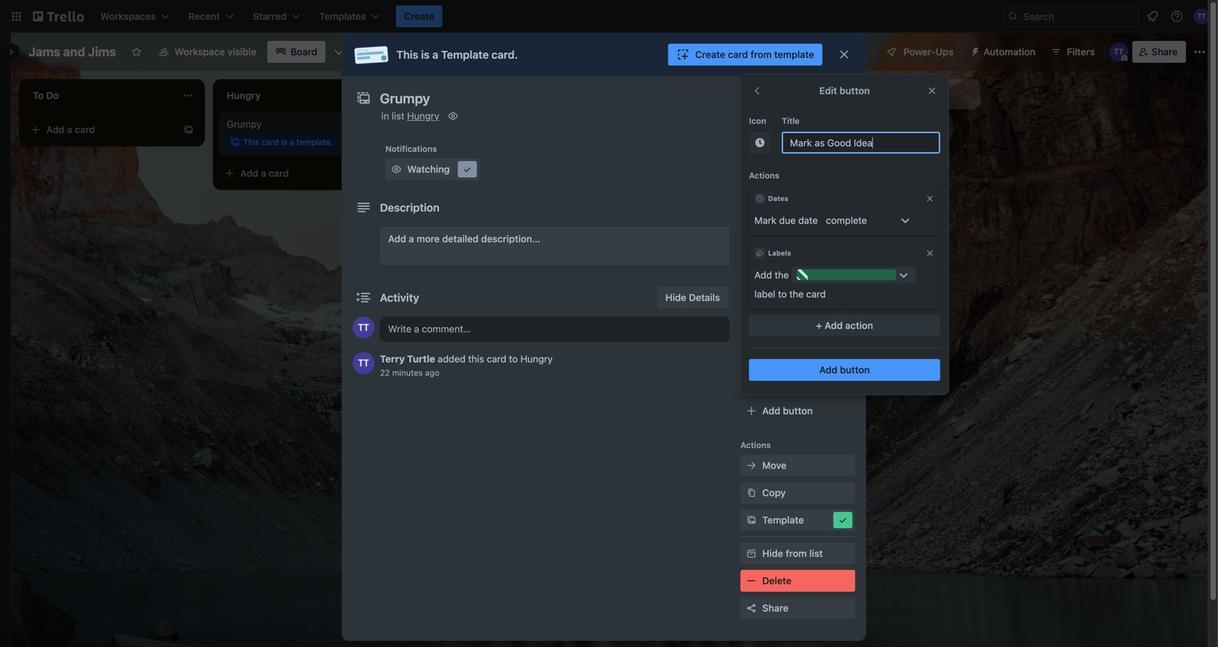 Task type: describe. For each thing, give the bounding box(es) containing it.
template inside button
[[763, 515, 804, 526]]

card inside terry turtle added this card to hungry 22 minutes ago
[[487, 353, 507, 365]]

0 horizontal spatial template
[[441, 48, 489, 61]]

grumpy
[[227, 119, 262, 130]]

delete link
[[741, 570, 855, 592]]

0 horizontal spatial share button
[[741, 598, 855, 619]]

0 vertical spatial labels
[[763, 185, 792, 197]]

hungry inside terry turtle added this card to hungry 22 minutes ago
[[521, 353, 553, 365]]

move
[[763, 460, 787, 471]]

search image
[[1008, 11, 1019, 22]]

power- inside button
[[904, 46, 936, 57]]

add a card button for second create from template… icon from right
[[25, 119, 178, 141]]

this for this card is a template.
[[243, 137, 259, 147]]

0 vertical spatial add button button
[[749, 359, 940, 381]]

hide details link
[[657, 287, 728, 309]]

jams
[[29, 44, 60, 59]]

filters
[[1067, 46, 1095, 57]]

workspace visible
[[175, 46, 256, 57]]

1 horizontal spatial ups
[[815, 349, 833, 361]]

0 horizontal spatial is
[[281, 137, 288, 147]]

2 create from template… image from the left
[[765, 124, 776, 135]]

automation button
[[965, 41, 1044, 63]]

visible
[[228, 46, 256, 57]]

1 vertical spatial power-ups
[[741, 330, 785, 339]]

sm image for cover
[[745, 266, 758, 280]]

filters button
[[1047, 41, 1099, 63]]

turtle
[[407, 353, 435, 365]]

1 vertical spatial list
[[392, 110, 405, 122]]

add a more detailed description… link
[[380, 227, 730, 265]]

watching
[[407, 164, 450, 175]]

description
[[380, 201, 440, 214]]

from inside button
[[751, 49, 772, 60]]

return to previous screen image
[[752, 85, 763, 96]]

custom fields button
[[741, 294, 855, 307]]

sm image for automation
[[965, 41, 984, 60]]

sm image for template
[[745, 514, 758, 527]]

0 horizontal spatial automation
[[741, 385, 787, 394]]

members link
[[741, 153, 855, 175]]

add power-ups link
[[741, 344, 855, 366]]

close image
[[925, 194, 935, 204]]

+
[[816, 320, 822, 331]]

action
[[845, 320, 873, 331]]

primary element
[[0, 0, 1218, 33]]

add a card button for create from template… image
[[219, 163, 372, 184]]

1 horizontal spatial share
[[1152, 46, 1178, 57]]

attachment
[[763, 240, 815, 251]]

Board name text field
[[22, 41, 123, 63]]

edit
[[820, 85, 837, 96]]

2 vertical spatial button
[[783, 405, 813, 417]]

+ add action
[[816, 320, 873, 331]]

workspace
[[175, 46, 225, 57]]

to inside terry turtle added this card to hungry 22 minutes ago
[[509, 353, 518, 365]]

2 horizontal spatial add a card button
[[413, 119, 566, 141]]

add button for bottom add button button
[[763, 405, 813, 417]]

and
[[63, 44, 85, 59]]

labels link
[[741, 180, 855, 202]]

0 notifications image
[[1145, 8, 1161, 25]]

hungry link
[[407, 110, 440, 122]]

dates
[[768, 195, 789, 203]]

title
[[782, 116, 800, 126]]

checklist
[[763, 213, 805, 224]]

add button for topmost add button button
[[820, 364, 870, 376]]

power-ups button
[[877, 41, 962, 63]]

edit button
[[820, 85, 870, 96]]

0 vertical spatial the
[[775, 269, 789, 281]]

0 vertical spatial actions
[[749, 171, 780, 180]]

description…
[[481, 233, 540, 245]]

1 create from template… image from the left
[[183, 124, 194, 135]]

hide for hide details
[[666, 292, 687, 303]]

sm image for copy
[[745, 486, 758, 500]]

add power-ups
[[763, 349, 833, 361]]

1 vertical spatial labels
[[768, 249, 791, 257]]

attachment button
[[741, 235, 855, 257]]

1 horizontal spatial add a card
[[240, 168, 289, 179]]

22
[[380, 368, 390, 378]]

add another list
[[820, 88, 891, 100]]

minutes
[[392, 368, 423, 378]]

automation inside button
[[984, 46, 1036, 57]]

template.
[[297, 137, 333, 147]]

close popover image
[[927, 85, 938, 96]]

this card is a template.
[[243, 137, 333, 147]]

sm image for watching
[[390, 163, 403, 176]]

0 horizontal spatial add a card
[[46, 124, 95, 135]]

custom fields
[[763, 295, 827, 306]]

in list hungry
[[381, 110, 440, 122]]

in
[[381, 110, 389, 122]]

members
[[763, 158, 805, 169]]

details
[[689, 292, 720, 303]]

ago
[[425, 368, 440, 378]]

hide from list link
[[741, 543, 855, 565]]

added
[[438, 353, 466, 365]]

cover
[[763, 267, 789, 279]]

jims
[[88, 44, 116, 59]]

add another list button
[[795, 79, 981, 109]]

jams and jims
[[29, 44, 116, 59]]

sm image for checklist
[[745, 212, 758, 225]]

another
[[840, 88, 875, 100]]

sm image for labels
[[745, 184, 758, 198]]

date
[[799, 215, 818, 226]]

star or unstar board image
[[131, 46, 142, 57]]

terry
[[380, 353, 405, 365]]

sm image down icon
[[753, 136, 767, 150]]

2 horizontal spatial add a card
[[434, 124, 483, 135]]

template button
[[741, 510, 855, 531]]

list for hide from list
[[810, 548, 823, 559]]

card.
[[492, 48, 518, 61]]

create for create
[[404, 11, 435, 22]]

checklist link
[[741, 208, 855, 229]]



Task type: vqa. For each thing, say whether or not it's contained in the screenshot.
Edit button
yes



Task type: locate. For each thing, give the bounding box(es) containing it.
labels
[[763, 185, 792, 197], [768, 249, 791, 257]]

copy link
[[741, 482, 855, 504]]

sm image inside delete link
[[745, 574, 758, 588]]

1 horizontal spatial automation
[[984, 46, 1036, 57]]

sm image inside hide from list link
[[745, 547, 758, 561]]

add button down + add action on the right
[[820, 364, 870, 376]]

1 vertical spatial template
[[769, 139, 805, 148]]

labels up checklist
[[763, 185, 792, 197]]

this is a template card.
[[396, 48, 518, 61]]

from up delete link on the bottom of page
[[786, 548, 807, 559]]

1 vertical spatial from
[[786, 548, 807, 559]]

1 horizontal spatial this
[[396, 48, 418, 61]]

0 vertical spatial hide
[[666, 292, 687, 303]]

2 horizontal spatial list
[[878, 88, 891, 100]]

automation down search image
[[984, 46, 1036, 57]]

0 horizontal spatial the
[[775, 269, 789, 281]]

from
[[751, 49, 772, 60], [786, 548, 807, 559]]

grumpy link
[[227, 117, 385, 131]]

2 horizontal spatial power-
[[904, 46, 936, 57]]

copy
[[763, 487, 786, 499]]

22 minutes ago link
[[380, 368, 440, 378]]

0 horizontal spatial share
[[763, 603, 789, 614]]

0 horizontal spatial power-ups
[[741, 330, 785, 339]]

hide left details
[[666, 292, 687, 303]]

1 vertical spatial automation
[[741, 385, 787, 394]]

to for label
[[778, 289, 787, 300]]

add button up move link
[[763, 405, 813, 417]]

template
[[441, 48, 489, 61], [763, 515, 804, 526]]

1 horizontal spatial template
[[763, 515, 804, 526]]

sm image left cover
[[745, 266, 758, 280]]

sm image inside move link
[[745, 459, 758, 473]]

hide details
[[666, 292, 720, 303]]

automation down 'add power-ups'
[[741, 385, 787, 394]]

1 vertical spatial power-
[[741, 330, 769, 339]]

actions up move
[[741, 441, 771, 450]]

1 vertical spatial the
[[790, 289, 804, 300]]

0 vertical spatial is
[[421, 48, 430, 61]]

add to template
[[741, 139, 805, 148]]

sm image right watching
[[461, 163, 474, 176]]

1 vertical spatial ups
[[769, 330, 785, 339]]

create card from template
[[696, 49, 814, 60]]

1 vertical spatial template
[[763, 515, 804, 526]]

this
[[396, 48, 418, 61], [243, 137, 259, 147]]

0 horizontal spatial from
[[751, 49, 772, 60]]

create inside primary element
[[404, 11, 435, 22]]

share button down 0 notifications icon at the right top of page
[[1133, 41, 1186, 63]]

mark due date
[[755, 215, 818, 226]]

is down create button
[[421, 48, 430, 61]]

Search field
[[1019, 6, 1139, 27]]

0 horizontal spatial this
[[243, 137, 259, 147]]

hide for hide from list
[[763, 548, 783, 559]]

list for add another list
[[878, 88, 891, 100]]

ups down +
[[815, 349, 833, 361]]

create button
[[396, 5, 443, 27]]

is down grumpy link
[[281, 137, 288, 147]]

2 vertical spatial power-
[[783, 349, 815, 361]]

add button button up move link
[[741, 400, 855, 422]]

template inside button
[[775, 49, 814, 60]]

sm image inside labels link
[[745, 184, 758, 198]]

0 vertical spatial create
[[404, 11, 435, 22]]

None text field
[[373, 86, 824, 111]]

sm image for move
[[745, 459, 758, 473]]

ups up close popover image
[[936, 46, 954, 57]]

fields
[[800, 295, 827, 306]]

create for create card from template
[[696, 49, 726, 60]]

power-ups up close popover image
[[904, 46, 954, 57]]

template down copy
[[763, 515, 804, 526]]

template left "card."
[[441, 48, 489, 61]]

share left show menu icon
[[1152, 46, 1178, 57]]

add button button down + add action on the right
[[749, 359, 940, 381]]

1 vertical spatial actions
[[741, 441, 771, 450]]

0 vertical spatial hungry
[[407, 110, 440, 122]]

terry turtle added this card to hungry 22 minutes ago
[[380, 353, 553, 378]]

1 horizontal spatial list
[[810, 548, 823, 559]]

button down action
[[840, 364, 870, 376]]

2 vertical spatial ups
[[815, 349, 833, 361]]

1 vertical spatial add button
[[763, 405, 813, 417]]

0 vertical spatial share button
[[1133, 41, 1186, 63]]

power-ups down custom
[[741, 330, 785, 339]]

1 horizontal spatial share button
[[1133, 41, 1186, 63]]

due
[[779, 215, 796, 226]]

1 horizontal spatial create from template… image
[[765, 124, 776, 135]]

list inside button
[[878, 88, 891, 100]]

hide from list
[[763, 548, 823, 559]]

0 horizontal spatial create
[[404, 11, 435, 22]]

1 vertical spatial create
[[696, 49, 726, 60]]

detailed
[[442, 233, 479, 245]]

Mark due date… text field
[[782, 132, 940, 154]]

create card from template button
[[668, 44, 823, 66]]

0 vertical spatial list
[[878, 88, 891, 100]]

close image
[[925, 249, 935, 258]]

1 horizontal spatial is
[[421, 48, 430, 61]]

sm image for delete
[[745, 574, 758, 588]]

0 vertical spatial this
[[396, 48, 418, 61]]

open information menu image
[[1171, 10, 1184, 23]]

sm image inside checklist link
[[745, 212, 758, 225]]

0 horizontal spatial hungry
[[407, 110, 440, 122]]

complete
[[826, 215, 867, 226]]

1 horizontal spatial hide
[[763, 548, 783, 559]]

1 vertical spatial share
[[763, 603, 789, 614]]

create from template… image
[[183, 124, 194, 135], [765, 124, 776, 135]]

1 horizontal spatial add button
[[820, 364, 870, 376]]

0 vertical spatial share
[[1152, 46, 1178, 57]]

power- up close popover image
[[904, 46, 936, 57]]

hungry up the notifications
[[407, 110, 440, 122]]

add button
[[820, 364, 870, 376], [763, 405, 813, 417]]

sm image left copy
[[745, 486, 758, 500]]

1 horizontal spatial hungry
[[521, 353, 553, 365]]

1 horizontal spatial power-ups
[[904, 46, 954, 57]]

to right "label"
[[778, 289, 787, 300]]

0 horizontal spatial power-
[[741, 330, 769, 339]]

power- down "label"
[[741, 330, 769, 339]]

board link
[[267, 41, 326, 63]]

sm image
[[753, 136, 767, 150], [745, 157, 758, 171], [390, 163, 403, 176], [461, 163, 474, 176], [745, 212, 758, 225], [745, 266, 758, 280], [745, 486, 758, 500], [745, 574, 758, 588]]

1 vertical spatial this
[[243, 137, 259, 147]]

label to the card
[[755, 289, 826, 300]]

template
[[775, 49, 814, 60], [769, 139, 805, 148]]

add a card button
[[25, 119, 178, 141], [413, 119, 566, 141], [219, 163, 372, 184]]

this
[[468, 353, 484, 365]]

sm image inside members link
[[745, 157, 758, 171]]

power-
[[904, 46, 936, 57], [741, 330, 769, 339], [783, 349, 815, 361]]

icon
[[749, 116, 766, 126]]

list right another at the right of the page
[[878, 88, 891, 100]]

1 horizontal spatial to
[[759, 139, 767, 148]]

Write a comment text field
[[380, 317, 730, 342]]

actions down members
[[749, 171, 780, 180]]

share down delete on the right of the page
[[763, 603, 789, 614]]

sm image inside copy link
[[745, 486, 758, 500]]

1 vertical spatial button
[[840, 364, 870, 376]]

activity
[[380, 291, 419, 304]]

show menu image
[[1193, 45, 1207, 59]]

board
[[291, 46, 317, 57]]

customize views image
[[332, 45, 346, 59]]

move link
[[741, 455, 855, 477]]

sm image down add to template
[[745, 157, 758, 171]]

to for add
[[759, 139, 767, 148]]

sm image right create from template… image
[[390, 163, 403, 176]]

0 horizontal spatial hide
[[666, 292, 687, 303]]

custom
[[763, 295, 798, 306]]

0 vertical spatial button
[[840, 85, 870, 96]]

automation
[[984, 46, 1036, 57], [741, 385, 787, 394]]

list up delete link on the bottom of page
[[810, 548, 823, 559]]

a
[[432, 48, 439, 61], [67, 124, 72, 135], [455, 124, 460, 135], [290, 137, 294, 147], [261, 168, 266, 179], [409, 233, 414, 245]]

to right this
[[509, 353, 518, 365]]

card
[[728, 49, 748, 60], [75, 124, 95, 135], [463, 124, 483, 135], [262, 137, 279, 147], [269, 168, 289, 179], [807, 289, 826, 300], [487, 353, 507, 365]]

create from template… image left grumpy
[[183, 124, 194, 135]]

actions
[[749, 171, 780, 180], [741, 441, 771, 450]]

0 horizontal spatial create from template… image
[[183, 124, 194, 135]]

0 vertical spatial ups
[[936, 46, 954, 57]]

color: green, title: none image
[[797, 269, 897, 280]]

hungry down write a comment text box
[[521, 353, 553, 365]]

more
[[417, 233, 440, 245]]

switch to… image
[[10, 10, 23, 23]]

workspace visible button
[[150, 41, 265, 63]]

1 vertical spatial hungry
[[521, 353, 553, 365]]

sm image left checklist
[[745, 212, 758, 225]]

from up return to previous screen icon
[[751, 49, 772, 60]]

1 horizontal spatial from
[[786, 548, 807, 559]]

create from template… image
[[377, 168, 388, 179]]

sm image for hide from list
[[745, 547, 758, 561]]

0 vertical spatial automation
[[984, 46, 1036, 57]]

create from template… image up add to template
[[765, 124, 776, 135]]

hungry
[[407, 110, 440, 122], [521, 353, 553, 365]]

add
[[820, 88, 838, 100], [46, 124, 65, 135], [434, 124, 452, 135], [741, 139, 757, 148], [240, 168, 258, 179], [388, 233, 406, 245], [755, 269, 772, 281], [825, 320, 843, 331], [763, 349, 781, 361], [820, 364, 838, 376], [763, 405, 781, 417]]

add a more detailed description…
[[388, 233, 540, 245]]

0 horizontal spatial to
[[509, 353, 518, 365]]

0 horizontal spatial add button
[[763, 405, 813, 417]]

the
[[775, 269, 789, 281], [790, 289, 804, 300]]

share
[[1152, 46, 1178, 57], [763, 603, 789, 614]]

1 horizontal spatial create
[[696, 49, 726, 60]]

1 vertical spatial is
[[281, 137, 288, 147]]

0 vertical spatial add button
[[820, 364, 870, 376]]

0 vertical spatial from
[[751, 49, 772, 60]]

2 horizontal spatial ups
[[936, 46, 954, 57]]

1 horizontal spatial add a card button
[[219, 163, 372, 184]]

share button down delete link on the bottom of page
[[741, 598, 855, 619]]

1 vertical spatial to
[[778, 289, 787, 300]]

notifications
[[386, 144, 437, 154]]

ups inside button
[[936, 46, 954, 57]]

ups up 'add power-ups'
[[769, 330, 785, 339]]

1 vertical spatial add button button
[[741, 400, 855, 422]]

2 vertical spatial list
[[810, 548, 823, 559]]

list
[[878, 88, 891, 100], [392, 110, 405, 122], [810, 548, 823, 559]]

add a card
[[46, 124, 95, 135], [434, 124, 483, 135], [240, 168, 289, 179]]

0 horizontal spatial list
[[392, 110, 405, 122]]

0 vertical spatial power-ups
[[904, 46, 954, 57]]

to
[[759, 139, 767, 148], [778, 289, 787, 300], [509, 353, 518, 365]]

0 vertical spatial template
[[775, 49, 814, 60]]

0 horizontal spatial ups
[[769, 330, 785, 339]]

0 vertical spatial to
[[759, 139, 767, 148]]

sm image inside automation button
[[965, 41, 984, 60]]

this down create button
[[396, 48, 418, 61]]

terry turtle (terryturtle) image
[[1194, 8, 1210, 25], [1110, 42, 1129, 61], [353, 317, 375, 339], [353, 352, 375, 374]]

button
[[840, 85, 870, 96], [840, 364, 870, 376], [783, 405, 813, 417]]

sm image
[[965, 41, 984, 60], [446, 109, 460, 123], [745, 184, 758, 198], [745, 459, 758, 473], [745, 514, 758, 527], [836, 514, 850, 527], [745, 547, 758, 561]]

1 horizontal spatial power-
[[783, 349, 815, 361]]

this down grumpy
[[243, 137, 259, 147]]

2 horizontal spatial to
[[778, 289, 787, 300]]

0 vertical spatial template
[[441, 48, 489, 61]]

list right in
[[392, 110, 405, 122]]

1 vertical spatial hide
[[763, 548, 783, 559]]

add the
[[755, 269, 789, 281]]

0 vertical spatial power-
[[904, 46, 936, 57]]

to down icon
[[759, 139, 767, 148]]

labels up cover
[[768, 249, 791, 257]]

label
[[755, 289, 776, 300]]

hide
[[666, 292, 687, 303], [763, 548, 783, 559]]

2 vertical spatial to
[[509, 353, 518, 365]]

power- down the custom fields "button"
[[783, 349, 815, 361]]

this for this is a template card.
[[396, 48, 418, 61]]

sm image left delete on the right of the page
[[745, 574, 758, 588]]

button up move link
[[783, 405, 813, 417]]

button right edit
[[840, 85, 870, 96]]

power-ups inside power-ups button
[[904, 46, 954, 57]]

cover link
[[741, 262, 855, 284]]

card inside create card from template button
[[728, 49, 748, 60]]

delete
[[763, 575, 792, 587]]

1 horizontal spatial the
[[790, 289, 804, 300]]

mark
[[755, 215, 777, 226]]

sm image for members
[[745, 157, 758, 171]]

sm image inside the cover link
[[745, 266, 758, 280]]

create
[[404, 11, 435, 22], [696, 49, 726, 60]]

hide up delete on the right of the page
[[763, 548, 783, 559]]

watching button
[[386, 158, 480, 180]]

0 horizontal spatial add a card button
[[25, 119, 178, 141]]

1 vertical spatial share button
[[741, 598, 855, 619]]

power-ups
[[904, 46, 954, 57], [741, 330, 785, 339]]



